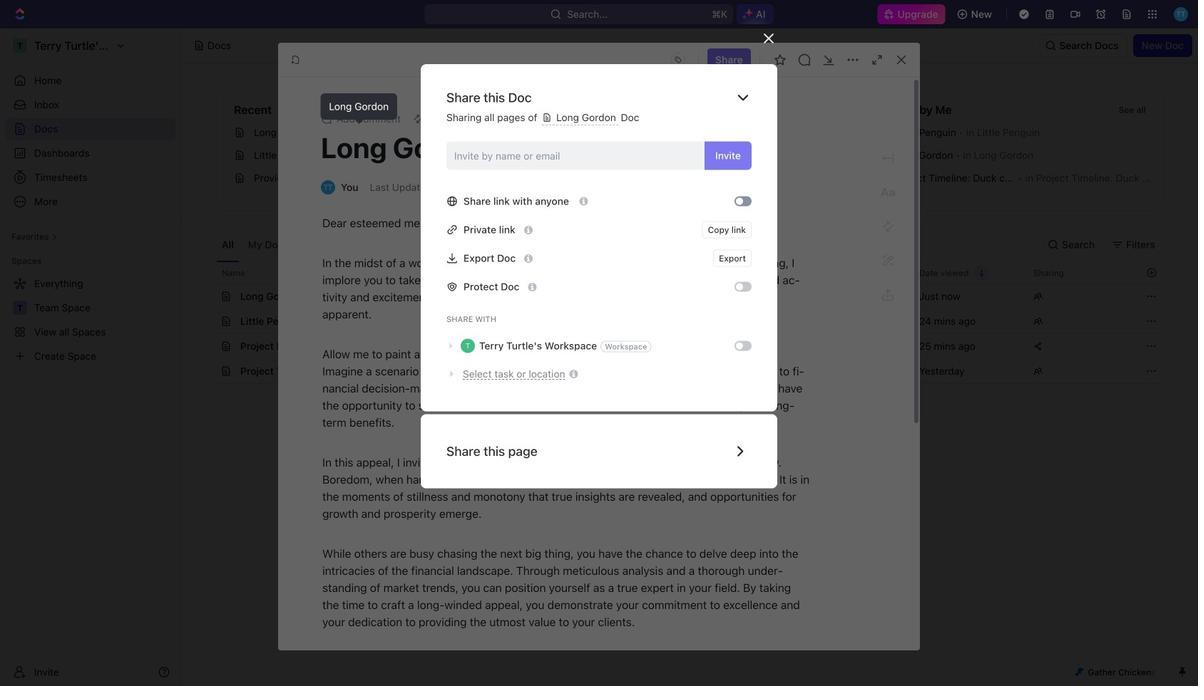 Task type: locate. For each thing, give the bounding box(es) containing it.
0 vertical spatial cell
[[797, 285, 911, 309]]

row
[[216, 262, 1164, 285], [216, 284, 1164, 310], [216, 309, 1164, 335], [216, 334, 1164, 359], [216, 359, 1164, 384]]

drumstick bite image
[[1075, 669, 1084, 677]]

2 cell from the top
[[797, 359, 911, 384]]

tree
[[6, 272, 175, 368]]

table
[[216, 262, 1164, 384]]

tab list
[[216, 228, 570, 262]]

1 cell from the top
[[797, 285, 911, 309]]

1 vertical spatial cell
[[797, 359, 911, 384]]

cell for 5th row from the top of the page
[[797, 359, 911, 384]]

2 row from the top
[[216, 284, 1164, 310]]

3 row from the top
[[216, 309, 1164, 335]]

cell
[[797, 285, 911, 309], [797, 359, 911, 384]]

sidebar navigation
[[0, 29, 182, 687]]



Task type: vqa. For each thing, say whether or not it's contained in the screenshot.
search by name or email text box
no



Task type: describe. For each thing, give the bounding box(es) containing it.
1 row from the top
[[216, 262, 1164, 285]]

cell for 2nd row from the top
[[797, 285, 911, 309]]

5 row from the top
[[216, 359, 1164, 384]]

tree inside sidebar navigation
[[6, 272, 175, 368]]

Invite by name or email text field
[[454, 145, 699, 167]]

4 row from the top
[[216, 334, 1164, 359]]



